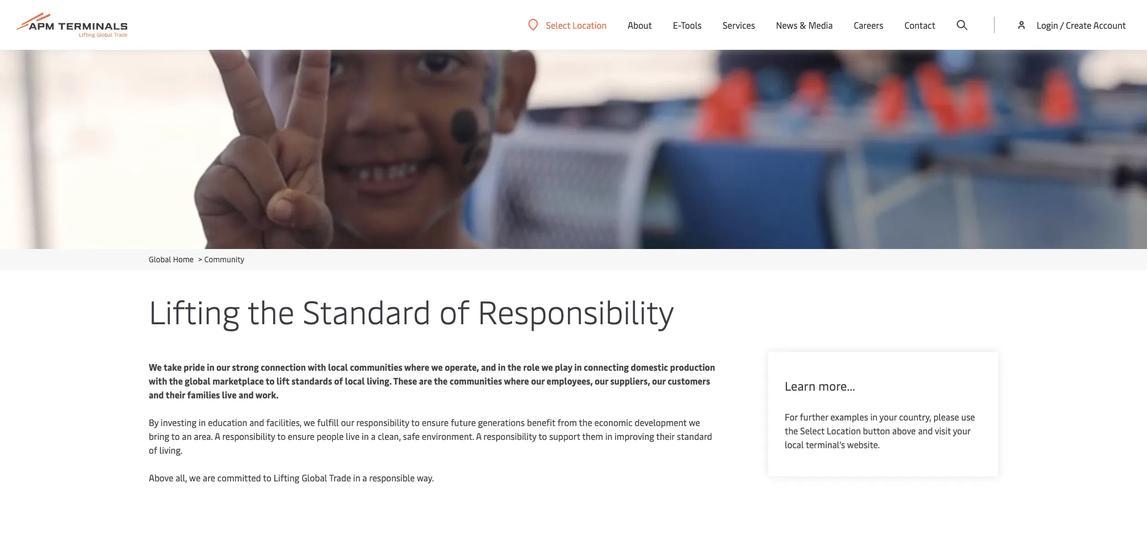 Task type: vqa. For each thing, say whether or not it's contained in the screenshot.
THE DOMESTIC on the bottom of the page
yes



Task type: describe. For each thing, give the bounding box(es) containing it.
domestic
[[631, 361, 669, 373]]

in inside for further examples in your country, please use the select location button above and visit your local terminal's website.
[[871, 411, 878, 423]]

global home link
[[149, 254, 194, 265]]

and inside by investing in education and facilities, we fulfill our responsibility to ensure future generations benefit from the economic development we bring to an area. a responsibility to ensure people live in a clean, safe environment. a responsibility to support them in improving their standard of living.
[[250, 416, 264, 428]]

community
[[204, 254, 245, 265]]

we
[[149, 361, 162, 373]]

local inside for further examples in your country, please use the select location button above and visit your local terminal's website.
[[785, 438, 804, 450]]

careers
[[854, 19, 884, 31]]

learn
[[785, 377, 816, 394]]

support
[[549, 430, 581, 442]]

account
[[1094, 19, 1127, 31]]

in up area.
[[199, 416, 206, 428]]

economic
[[595, 416, 633, 428]]

we take pride in our strong connection with local communities where we operate, and in the role we play in connecting domestic production with the global marketplace to lift standards of local living. these are the communities where our employees, our suppliers, our customers and their families live and work.
[[149, 361, 716, 401]]

contact
[[905, 19, 936, 31]]

0 horizontal spatial lifting
[[149, 289, 240, 333]]

1 horizontal spatial global
[[302, 472, 327, 484]]

trade
[[329, 472, 351, 484]]

news & media button
[[777, 0, 833, 50]]

play
[[555, 361, 573, 373]]

global
[[185, 375, 211, 387]]

tools
[[681, 19, 702, 31]]

pride
[[184, 361, 205, 373]]

1 vertical spatial with
[[149, 375, 167, 387]]

our down domestic at right
[[653, 375, 666, 387]]

in right "play"
[[575, 361, 582, 373]]

production
[[671, 361, 716, 373]]

services
[[723, 19, 756, 31]]

people
[[317, 430, 344, 442]]

country,
[[900, 411, 932, 423]]

1 vertical spatial ensure
[[288, 430, 315, 442]]

learn more...
[[785, 377, 856, 394]]

230613 1 image
[[0, 50, 1148, 249]]

&
[[800, 19, 807, 31]]

2 a from the left
[[476, 430, 482, 442]]

lifting the standard of responsibility
[[149, 289, 675, 333]]

login / create account link
[[1017, 0, 1127, 50]]

lift
[[277, 375, 290, 387]]

examples
[[831, 411, 869, 423]]

2 horizontal spatial of
[[440, 289, 470, 333]]

0 horizontal spatial a
[[363, 472, 367, 484]]

e-tools button
[[673, 0, 702, 50]]

we left operate,
[[432, 361, 443, 373]]

above all, we are committed to lifting global trade in a responsible way.
[[149, 472, 434, 484]]

create
[[1067, 19, 1092, 31]]

in down economic
[[606, 430, 613, 442]]

terminal's
[[806, 438, 846, 450]]

them
[[583, 430, 604, 442]]

bring
[[149, 430, 169, 442]]

we right role
[[542, 361, 553, 373]]

strong
[[232, 361, 259, 373]]

e-
[[673, 19, 681, 31]]

area.
[[194, 430, 213, 442]]

use
[[962, 411, 976, 423]]

are inside the we take pride in our strong connection with local communities where we operate, and in the role we play in connecting domestic production with the global marketplace to lift standards of local living. these are the communities where our employees, our suppliers, our customers and their families live and work.
[[419, 375, 432, 387]]

and down marketplace
[[239, 389, 254, 401]]

of inside the we take pride in our strong connection with local communities where we operate, and in the role we play in connecting domestic production with the global marketplace to lift standards of local living. these are the communities where our employees, our suppliers, our customers and their families live and work.
[[334, 375, 343, 387]]

we left fulfill on the bottom of page
[[304, 416, 315, 428]]

visit
[[935, 424, 952, 437]]

operate,
[[445, 361, 479, 373]]

take
[[164, 361, 182, 373]]

to down facilities,
[[277, 430, 286, 442]]

1 vertical spatial where
[[504, 375, 529, 387]]

responsibility
[[478, 289, 675, 333]]

live inside by investing in education and facilities, we fulfill our responsibility to ensure future generations benefit from the economic development we bring to an area. a responsibility to ensure people live in a clean, safe environment. a responsibility to support them in improving their standard of living.
[[346, 430, 360, 442]]

select location
[[546, 19, 607, 31]]

global home > community
[[149, 254, 245, 265]]

please
[[934, 411, 960, 423]]

about
[[628, 19, 652, 31]]

contact button
[[905, 0, 936, 50]]

in left role
[[498, 361, 506, 373]]

>
[[198, 254, 202, 265]]

their inside the we take pride in our strong connection with local communities where we operate, and in the role we play in connecting domestic production with the global marketplace to lift standards of local living. these are the communities where our employees, our suppliers, our customers and their families live and work.
[[166, 389, 185, 401]]

from
[[558, 416, 577, 428]]

responsible
[[369, 472, 415, 484]]

0 horizontal spatial responsibility
[[222, 430, 275, 442]]

1 horizontal spatial with
[[308, 361, 326, 373]]

/
[[1061, 19, 1064, 31]]

media
[[809, 19, 833, 31]]

environment.
[[422, 430, 474, 442]]

investing
[[161, 416, 197, 428]]

news
[[777, 19, 798, 31]]

our down connecting
[[595, 375, 609, 387]]

families
[[187, 389, 220, 401]]

education
[[208, 416, 247, 428]]

and down we at the left of the page
[[149, 389, 164, 401]]

the inside by investing in education and facilities, we fulfill our responsibility to ensure future generations benefit from the economic development we bring to an area. a responsibility to ensure people live in a clean, safe environment. a responsibility to support them in improving their standard of living.
[[579, 416, 593, 428]]

their inside by investing in education and facilities, we fulfill our responsibility to ensure future generations benefit from the economic development we bring to an area. a responsibility to ensure people live in a clean, safe environment. a responsibility to support them in improving their standard of living.
[[657, 430, 675, 442]]

1 vertical spatial your
[[953, 424, 971, 437]]

home
[[173, 254, 194, 265]]

connection
[[261, 361, 306, 373]]

all,
[[176, 472, 187, 484]]

standard
[[303, 289, 431, 333]]

select location button
[[529, 19, 607, 31]]

login
[[1037, 19, 1059, 31]]



Task type: locate. For each thing, give the bounding box(es) containing it.
further
[[800, 411, 829, 423]]

in right trade
[[353, 472, 361, 484]]

responsibility
[[357, 416, 410, 428], [222, 430, 275, 442], [484, 430, 537, 442]]

1 vertical spatial live
[[346, 430, 360, 442]]

for further examples in your country, please use the select location button above and visit your local terminal's website.
[[785, 411, 976, 450]]

0 vertical spatial are
[[419, 375, 432, 387]]

responsibility down generations
[[484, 430, 537, 442]]

1 horizontal spatial live
[[346, 430, 360, 442]]

marketplace
[[213, 375, 264, 387]]

0 vertical spatial local
[[328, 361, 348, 373]]

0 horizontal spatial a
[[215, 430, 220, 442]]

are right these
[[419, 375, 432, 387]]

0 horizontal spatial living.
[[160, 444, 183, 456]]

an
[[182, 430, 192, 442]]

1 vertical spatial living.
[[160, 444, 183, 456]]

of inside by investing in education and facilities, we fulfill our responsibility to ensure future generations benefit from the economic development we bring to an area. a responsibility to ensure people live in a clean, safe environment. a responsibility to support them in improving their standard of living.
[[149, 444, 157, 456]]

by investing in education and facilities, we fulfill our responsibility to ensure future generations benefit from the economic development we bring to an area. a responsibility to ensure people live in a clean, safe environment. a responsibility to support them in improving their standard of living.
[[149, 416, 713, 456]]

1 horizontal spatial communities
[[450, 375, 502, 387]]

to
[[266, 375, 275, 387], [412, 416, 420, 428], [171, 430, 180, 442], [277, 430, 286, 442], [539, 430, 547, 442], [263, 472, 272, 484]]

benefit
[[527, 416, 556, 428]]

living. down bring
[[160, 444, 183, 456]]

0 horizontal spatial their
[[166, 389, 185, 401]]

0 vertical spatial their
[[166, 389, 185, 401]]

1 vertical spatial of
[[334, 375, 343, 387]]

to inside the we take pride in our strong connection with local communities where we operate, and in the role we play in connecting domestic production with the global marketplace to lift standards of local living. these are the communities where our employees, our suppliers, our customers and their families live and work.
[[266, 375, 275, 387]]

a
[[371, 430, 376, 442], [363, 472, 367, 484]]

1 horizontal spatial of
[[334, 375, 343, 387]]

customers
[[668, 375, 711, 387]]

0 vertical spatial communities
[[350, 361, 403, 373]]

ensure up environment.
[[422, 416, 449, 428]]

0 vertical spatial global
[[149, 254, 171, 265]]

communities
[[350, 361, 403, 373], [450, 375, 502, 387]]

1 horizontal spatial where
[[504, 375, 529, 387]]

your up button
[[880, 411, 898, 423]]

location inside for further examples in your country, please use the select location button above and visit your local terminal's website.
[[827, 424, 861, 437]]

where down role
[[504, 375, 529, 387]]

our down role
[[531, 375, 545, 387]]

1 horizontal spatial lifting
[[274, 472, 300, 484]]

0 vertical spatial where
[[405, 361, 430, 373]]

select inside for further examples in your country, please use the select location button above and visit your local terminal's website.
[[801, 424, 825, 437]]

living. inside by investing in education and facilities, we fulfill our responsibility to ensure future generations benefit from the economic development we bring to an area. a responsibility to ensure people live in a clean, safe environment. a responsibility to support them in improving their standard of living.
[[160, 444, 183, 456]]

responsibility down education
[[222, 430, 275, 442]]

more...
[[819, 377, 856, 394]]

above
[[149, 472, 174, 484]]

2 vertical spatial local
[[785, 438, 804, 450]]

safe
[[403, 430, 420, 442]]

with
[[308, 361, 326, 373], [149, 375, 167, 387]]

1 horizontal spatial a
[[371, 430, 376, 442]]

1 vertical spatial lifting
[[274, 472, 300, 484]]

1 horizontal spatial your
[[953, 424, 971, 437]]

button
[[864, 424, 891, 437]]

e-tools
[[673, 19, 702, 31]]

in up button
[[871, 411, 878, 423]]

by
[[149, 416, 159, 428]]

communities up these
[[350, 361, 403, 373]]

0 vertical spatial select
[[546, 19, 571, 31]]

1 vertical spatial a
[[363, 472, 367, 484]]

a down generations
[[476, 430, 482, 442]]

ensure down facilities,
[[288, 430, 315, 442]]

a left 'clean,'
[[371, 430, 376, 442]]

0 horizontal spatial location
[[573, 19, 607, 31]]

select
[[546, 19, 571, 31], [801, 424, 825, 437]]

1 horizontal spatial a
[[476, 430, 482, 442]]

1 horizontal spatial select
[[801, 424, 825, 437]]

communities down operate,
[[450, 375, 502, 387]]

our right fulfill on the bottom of page
[[341, 416, 354, 428]]

these
[[394, 375, 417, 387]]

0 vertical spatial a
[[371, 430, 376, 442]]

a right trade
[[363, 472, 367, 484]]

lifting right "committed"
[[274, 472, 300, 484]]

0 horizontal spatial live
[[222, 389, 237, 401]]

global left home
[[149, 254, 171, 265]]

1 horizontal spatial living.
[[367, 375, 392, 387]]

role
[[524, 361, 540, 373]]

to up safe
[[412, 416, 420, 428]]

living.
[[367, 375, 392, 387], [160, 444, 183, 456]]

above
[[893, 424, 917, 437]]

1 vertical spatial their
[[657, 430, 675, 442]]

suppliers,
[[611, 375, 651, 387]]

employees,
[[547, 375, 593, 387]]

your down use
[[953, 424, 971, 437]]

careers button
[[854, 0, 884, 50]]

2 horizontal spatial responsibility
[[484, 430, 537, 442]]

login / create account
[[1037, 19, 1127, 31]]

1 horizontal spatial ensure
[[422, 416, 449, 428]]

0 vertical spatial live
[[222, 389, 237, 401]]

0 vertical spatial lifting
[[149, 289, 240, 333]]

1 vertical spatial global
[[302, 472, 327, 484]]

0 vertical spatial your
[[880, 411, 898, 423]]

and left facilities,
[[250, 416, 264, 428]]

1 vertical spatial select
[[801, 424, 825, 437]]

living. inside the we take pride in our strong connection with local communities where we operate, and in the role we play in connecting domestic production with the global marketplace to lift standards of local living. these are the communities where our employees, our suppliers, our customers and their families live and work.
[[367, 375, 392, 387]]

our up marketplace
[[217, 361, 230, 373]]

our
[[217, 361, 230, 373], [531, 375, 545, 387], [595, 375, 609, 387], [653, 375, 666, 387], [341, 416, 354, 428]]

0 vertical spatial living.
[[367, 375, 392, 387]]

improving
[[615, 430, 655, 442]]

and right operate,
[[481, 361, 496, 373]]

0 vertical spatial of
[[440, 289, 470, 333]]

0 horizontal spatial are
[[203, 472, 215, 484]]

1 a from the left
[[215, 430, 220, 442]]

our inside by investing in education and facilities, we fulfill our responsibility to ensure future generations benefit from the economic development we bring to an area. a responsibility to ensure people live in a clean, safe environment. a responsibility to support them in improving their standard of living.
[[341, 416, 354, 428]]

living. left these
[[367, 375, 392, 387]]

with up standards
[[308, 361, 326, 373]]

1 vertical spatial location
[[827, 424, 861, 437]]

lifting down global home > community
[[149, 289, 240, 333]]

we
[[432, 361, 443, 373], [542, 361, 553, 373], [304, 416, 315, 428], [689, 416, 701, 428], [189, 472, 201, 484]]

0 horizontal spatial with
[[149, 375, 167, 387]]

future
[[451, 416, 476, 428]]

1 vertical spatial communities
[[450, 375, 502, 387]]

news & media
[[777, 19, 833, 31]]

and
[[481, 361, 496, 373], [149, 389, 164, 401], [239, 389, 254, 401], [250, 416, 264, 428], [919, 424, 933, 437]]

with down we at the left of the page
[[149, 375, 167, 387]]

committed
[[218, 472, 261, 484]]

lifting
[[149, 289, 240, 333], [274, 472, 300, 484]]

in right pride
[[207, 361, 215, 373]]

are right all,
[[203, 472, 215, 484]]

website.
[[848, 438, 880, 450]]

facilities,
[[266, 416, 302, 428]]

we up standard
[[689, 416, 701, 428]]

development
[[635, 416, 687, 428]]

in
[[207, 361, 215, 373], [498, 361, 506, 373], [575, 361, 582, 373], [871, 411, 878, 423], [199, 416, 206, 428], [362, 430, 369, 442], [606, 430, 613, 442], [353, 472, 361, 484]]

a right area.
[[215, 430, 220, 442]]

0 horizontal spatial global
[[149, 254, 171, 265]]

1 horizontal spatial location
[[827, 424, 861, 437]]

to right "committed"
[[263, 472, 272, 484]]

0 horizontal spatial of
[[149, 444, 157, 456]]

generations
[[478, 416, 525, 428]]

and inside for further examples in your country, please use the select location button above and visit your local terminal's website.
[[919, 424, 933, 437]]

0 horizontal spatial ensure
[[288, 430, 315, 442]]

live right the people
[[346, 430, 360, 442]]

about button
[[628, 0, 652, 50]]

connecting
[[584, 361, 629, 373]]

0 horizontal spatial where
[[405, 361, 430, 373]]

to left an
[[171, 430, 180, 442]]

0 vertical spatial location
[[573, 19, 607, 31]]

where
[[405, 361, 430, 373], [504, 375, 529, 387]]

of
[[440, 289, 470, 333], [334, 375, 343, 387], [149, 444, 157, 456]]

local
[[328, 361, 348, 373], [345, 375, 365, 387], [785, 438, 804, 450]]

live down marketplace
[[222, 389, 237, 401]]

1 horizontal spatial their
[[657, 430, 675, 442]]

location down examples
[[827, 424, 861, 437]]

responsibility up 'clean,'
[[357, 416, 410, 428]]

0 horizontal spatial your
[[880, 411, 898, 423]]

local down for at the bottom right of page
[[785, 438, 804, 450]]

where up these
[[405, 361, 430, 373]]

0 vertical spatial with
[[308, 361, 326, 373]]

global left trade
[[302, 472, 327, 484]]

1 vertical spatial are
[[203, 472, 215, 484]]

in left 'clean,'
[[362, 430, 369, 442]]

standard
[[677, 430, 713, 442]]

for
[[785, 411, 798, 423]]

and down the country,
[[919, 424, 933, 437]]

work.
[[256, 389, 279, 401]]

0 horizontal spatial select
[[546, 19, 571, 31]]

the
[[248, 289, 295, 333], [508, 361, 522, 373], [169, 375, 183, 387], [434, 375, 448, 387], [579, 416, 593, 428], [785, 424, 799, 437]]

to down benefit
[[539, 430, 547, 442]]

clean,
[[378, 430, 401, 442]]

0 horizontal spatial communities
[[350, 361, 403, 373]]

their down global
[[166, 389, 185, 401]]

location
[[573, 19, 607, 31], [827, 424, 861, 437]]

2 vertical spatial of
[[149, 444, 157, 456]]

standards
[[292, 375, 332, 387]]

to left lift on the left
[[266, 375, 275, 387]]

services button
[[723, 0, 756, 50]]

live
[[222, 389, 237, 401], [346, 430, 360, 442]]

the inside for further examples in your country, please use the select location button above and visit your local terminal's website.
[[785, 424, 799, 437]]

local right standards
[[345, 375, 365, 387]]

we right all,
[[189, 472, 201, 484]]

1 horizontal spatial responsibility
[[357, 416, 410, 428]]

ensure
[[422, 416, 449, 428], [288, 430, 315, 442]]

fulfill
[[317, 416, 339, 428]]

0 vertical spatial ensure
[[422, 416, 449, 428]]

local up standards
[[328, 361, 348, 373]]

location left about dropdown button on the top right
[[573, 19, 607, 31]]

a inside by investing in education and facilities, we fulfill our responsibility to ensure future generations benefit from the economic development we bring to an area. a responsibility to ensure people live in a clean, safe environment. a responsibility to support them in improving their standard of living.
[[371, 430, 376, 442]]

their
[[166, 389, 185, 401], [657, 430, 675, 442]]

1 vertical spatial local
[[345, 375, 365, 387]]

way.
[[417, 472, 434, 484]]

their down development
[[657, 430, 675, 442]]

live inside the we take pride in our strong connection with local communities where we operate, and in the role we play in connecting domestic production with the global marketplace to lift standards of local living. these are the communities where our employees, our suppliers, our customers and their families live and work.
[[222, 389, 237, 401]]

global
[[149, 254, 171, 265], [302, 472, 327, 484]]

1 horizontal spatial are
[[419, 375, 432, 387]]



